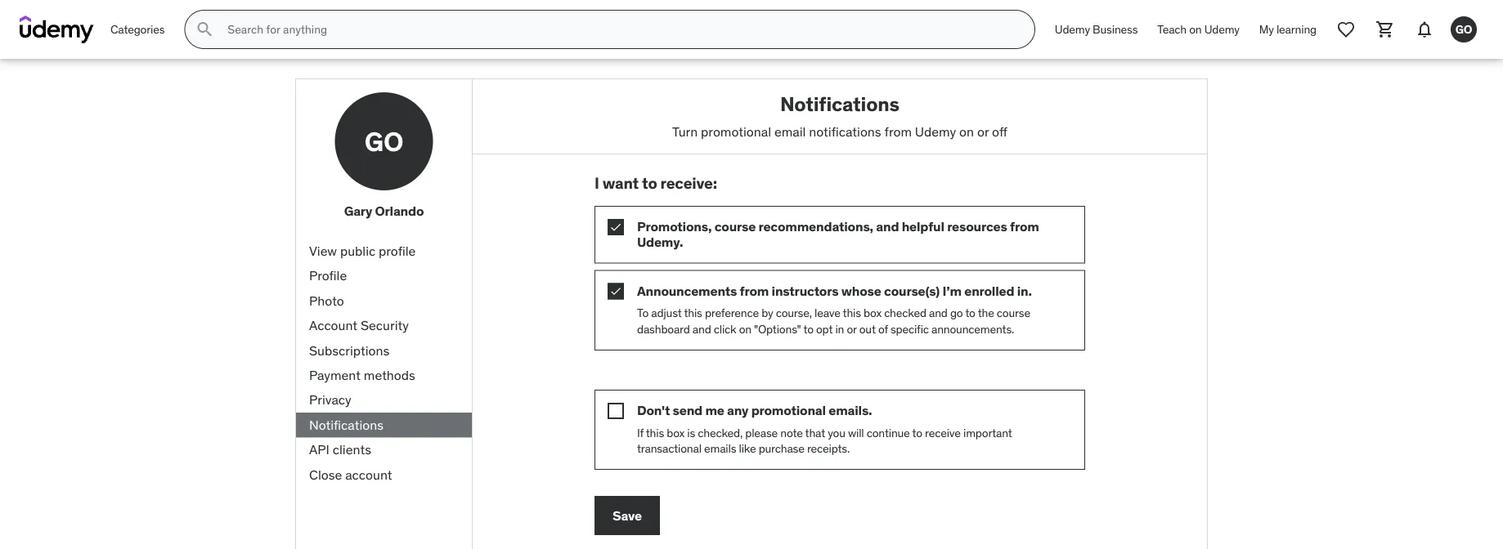 Task type: locate. For each thing, give the bounding box(es) containing it.
1 vertical spatial notifications
[[309, 417, 384, 434]]

in.
[[1018, 283, 1032, 299]]

notifications
[[781, 92, 900, 116], [309, 417, 384, 434]]

1 vertical spatial on
[[960, 123, 974, 140]]

will
[[848, 426, 864, 441]]

go up gary orlando
[[365, 125, 404, 158]]

from
[[885, 123, 912, 140], [1010, 218, 1040, 235], [740, 283, 769, 299]]

0 vertical spatial promotional
[[701, 123, 772, 140]]

1 horizontal spatial on
[[960, 123, 974, 140]]

to left receive
[[913, 426, 923, 441]]

0 horizontal spatial this
[[646, 426, 664, 441]]

go
[[1456, 22, 1473, 36], [365, 125, 404, 158]]

from right notifications
[[885, 123, 912, 140]]

transactional
[[637, 442, 702, 457]]

1 horizontal spatial course
[[997, 306, 1031, 321]]

enrolled
[[965, 283, 1015, 299]]

2 vertical spatial from
[[740, 283, 769, 299]]

notifications image
[[1415, 20, 1435, 39]]

send
[[673, 402, 703, 419]]

course down the in.
[[997, 306, 1031, 321]]

1 vertical spatial promotional
[[752, 402, 826, 419]]

2 horizontal spatial udemy
[[1205, 22, 1240, 37]]

or right in
[[847, 322, 857, 337]]

1 horizontal spatial go
[[1456, 22, 1473, 36]]

1 horizontal spatial box
[[864, 306, 882, 321]]

this right if
[[646, 426, 664, 441]]

want
[[603, 174, 639, 193]]

on
[[1190, 22, 1202, 37], [960, 123, 974, 140], [739, 322, 752, 337]]

purchase
[[759, 442, 805, 457]]

2 vertical spatial on
[[739, 322, 752, 337]]

udemy left business
[[1055, 22, 1091, 37]]

on right click
[[739, 322, 752, 337]]

out
[[860, 322, 876, 337]]

close account link
[[296, 463, 472, 488]]

you
[[828, 426, 846, 441]]

this up in
[[843, 306, 861, 321]]

to left opt
[[804, 322, 814, 337]]

small image
[[608, 283, 624, 300], [608, 403, 624, 420]]

and left helpful
[[876, 218, 899, 235]]

0 horizontal spatial and
[[693, 322, 711, 337]]

small image down small image
[[608, 283, 624, 300]]

checked,
[[698, 426, 743, 441]]

or left off
[[978, 123, 989, 140]]

and left go at bottom right
[[929, 306, 948, 321]]

or inside notifications turn promotional email notifications from udemy on or off
[[978, 123, 989, 140]]

course inside announcements from instructors whose course(s) i'm enrolled in. to adjust this preference by course, leave this box checked and go to the  course dashboard and click on "options" to opt in or out of specific announcements.
[[997, 306, 1031, 321]]

1 vertical spatial course
[[997, 306, 1031, 321]]

on right teach
[[1190, 22, 1202, 37]]

1 vertical spatial from
[[1010, 218, 1040, 235]]

0 vertical spatial from
[[885, 123, 912, 140]]

api
[[309, 442, 330, 458]]

1 vertical spatial box
[[667, 426, 685, 441]]

box
[[864, 306, 882, 321], [667, 426, 685, 441]]

0 horizontal spatial from
[[740, 283, 769, 299]]

emails.
[[829, 402, 873, 419]]

email
[[775, 123, 806, 140]]

2 horizontal spatial and
[[929, 306, 948, 321]]

leave
[[815, 306, 841, 321]]

from up by
[[740, 283, 769, 299]]

0 horizontal spatial course
[[715, 218, 756, 235]]

0 vertical spatial go
[[1456, 22, 1473, 36]]

from inside notifications turn promotional email notifications from udemy on or off
[[885, 123, 912, 140]]

0 horizontal spatial udemy
[[915, 123, 957, 140]]

shopping cart with 0 items image
[[1376, 20, 1396, 39]]

0 horizontal spatial on
[[739, 322, 752, 337]]

this down announcements on the bottom of the page
[[684, 306, 703, 321]]

go
[[951, 306, 963, 321]]

instructors
[[772, 283, 839, 299]]

0 vertical spatial course
[[715, 218, 756, 235]]

on left off
[[960, 123, 974, 140]]

1 horizontal spatial from
[[885, 123, 912, 140]]

promotional right turn in the left top of the page
[[701, 123, 772, 140]]

that
[[806, 426, 826, 441]]

notifications up notifications
[[781, 92, 900, 116]]

teach on udemy
[[1158, 22, 1240, 37]]

receipts.
[[807, 442, 850, 457]]

on inside notifications turn promotional email notifications from udemy on or off
[[960, 123, 974, 140]]

small image left don't
[[608, 403, 624, 420]]

teach
[[1158, 22, 1187, 37]]

1 small image from the top
[[608, 283, 624, 300]]

preference
[[705, 306, 759, 321]]

1 horizontal spatial and
[[876, 218, 899, 235]]

to
[[642, 174, 657, 193], [966, 306, 976, 321], [804, 322, 814, 337], [913, 426, 923, 441]]

1 vertical spatial small image
[[608, 403, 624, 420]]

0 horizontal spatial notifications
[[309, 417, 384, 434]]

recommendations,
[[759, 218, 874, 235]]

udemy inside notifications turn promotional email notifications from udemy on or off
[[915, 123, 957, 140]]

public
[[340, 243, 376, 260]]

udemy left my
[[1205, 22, 1240, 37]]

course
[[715, 218, 756, 235], [997, 306, 1031, 321]]

to right want
[[642, 174, 657, 193]]

methods
[[364, 367, 416, 384]]

from inside promotions, course recommendations, and helpful resources from udemy.
[[1010, 218, 1040, 235]]

don't
[[637, 402, 670, 419]]

small image for announcements from instructors whose course(s) i'm enrolled in.
[[608, 283, 624, 300]]

important
[[964, 426, 1013, 441]]

0 horizontal spatial or
[[847, 322, 857, 337]]

0 vertical spatial or
[[978, 123, 989, 140]]

2 horizontal spatial on
[[1190, 22, 1202, 37]]

0 horizontal spatial go
[[365, 125, 404, 158]]

from right resources
[[1010, 218, 1040, 235]]

2 small image from the top
[[608, 403, 624, 420]]

promotional up note at the bottom right
[[752, 402, 826, 419]]

notifications
[[809, 123, 882, 140]]

checked
[[885, 306, 927, 321]]

business
[[1093, 22, 1138, 37]]

go right notifications icon
[[1456, 22, 1473, 36]]

0 horizontal spatial box
[[667, 426, 685, 441]]

1 vertical spatial go
[[365, 125, 404, 158]]

course,
[[776, 306, 812, 321]]

box left is
[[667, 426, 685, 441]]

notifications up the clients in the left of the page
[[309, 417, 384, 434]]

1 horizontal spatial notifications
[[781, 92, 900, 116]]

2 vertical spatial and
[[693, 322, 711, 337]]

subscriptions link
[[296, 339, 472, 363]]

0 vertical spatial and
[[876, 218, 899, 235]]

announcements.
[[932, 322, 1015, 337]]

udemy
[[1055, 22, 1091, 37], [1205, 22, 1240, 37], [915, 123, 957, 140]]

udemy inside udemy business link
[[1055, 22, 1091, 37]]

this inside don't send me any promotional emails. if this box is checked, please note that you will continue to receive important transactional emails like purchase receipts.
[[646, 426, 664, 441]]

2 horizontal spatial this
[[843, 306, 861, 321]]

0 vertical spatial box
[[864, 306, 882, 321]]

1 horizontal spatial this
[[684, 306, 703, 321]]

0 vertical spatial notifications
[[781, 92, 900, 116]]

view
[[309, 243, 337, 260]]

"options"
[[754, 322, 801, 337]]

and left click
[[693, 322, 711, 337]]

box up out
[[864, 306, 882, 321]]

clients
[[333, 442, 371, 458]]

course right promotions, in the top left of the page
[[715, 218, 756, 235]]

profile link
[[296, 264, 472, 289]]

if
[[637, 426, 644, 441]]

profile
[[379, 243, 416, 260]]

udemy business
[[1055, 22, 1138, 37]]

1 vertical spatial or
[[847, 322, 857, 337]]

i want to receive:
[[595, 174, 717, 193]]

save
[[613, 508, 642, 524]]

announcements
[[637, 283, 737, 299]]

categories
[[110, 22, 165, 37]]

1 horizontal spatial or
[[978, 123, 989, 140]]

box inside announcements from instructors whose course(s) i'm enrolled in. to adjust this preference by course, leave this box checked and go to the  course dashboard and click on "options" to opt in or out of specific announcements.
[[864, 306, 882, 321]]

1 horizontal spatial udemy
[[1055, 22, 1091, 37]]

promotional
[[701, 123, 772, 140], [752, 402, 826, 419]]

udemy left off
[[915, 123, 957, 140]]

me
[[706, 402, 725, 419]]

announcements from instructors whose course(s) i'm enrolled in. to adjust this preference by course, leave this box checked and go to the  course dashboard and click on "options" to opt in or out of specific announcements.
[[637, 283, 1032, 337]]

wishlist image
[[1337, 20, 1356, 39]]

learning
[[1277, 22, 1317, 37]]

2 horizontal spatial from
[[1010, 218, 1040, 235]]

0 vertical spatial small image
[[608, 283, 624, 300]]

small image for don't send me any promotional emails.
[[608, 403, 624, 420]]



Task type: describe. For each thing, give the bounding box(es) containing it.
go link
[[1445, 10, 1484, 49]]

box inside don't send me any promotional emails. if this box is checked, please note that you will continue to receive important transactional emails like purchase receipts.
[[667, 426, 685, 441]]

dashboard
[[637, 322, 690, 337]]

continue
[[867, 426, 910, 441]]

click
[[714, 322, 737, 337]]

save button
[[595, 497, 660, 536]]

teach on udemy link
[[1148, 10, 1250, 49]]

is
[[687, 426, 695, 441]]

promotions, course recommendations, and helpful resources from udemy.
[[637, 218, 1040, 251]]

notifications inside notifications turn promotional email notifications from udemy on or off
[[781, 92, 900, 116]]

gary orlando
[[344, 203, 424, 220]]

opt
[[816, 322, 833, 337]]

the
[[978, 306, 995, 321]]

of
[[879, 322, 888, 337]]

emails
[[704, 442, 737, 457]]

course inside promotions, course recommendations, and helpful resources from udemy.
[[715, 218, 756, 235]]

helpful
[[902, 218, 945, 235]]

by
[[762, 306, 774, 321]]

like
[[739, 442, 756, 457]]

profile
[[309, 268, 347, 284]]

my learning
[[1260, 22, 1317, 37]]

photo
[[309, 292, 344, 309]]

note
[[781, 426, 803, 441]]

orlando
[[375, 203, 424, 220]]

Search for anything text field
[[224, 16, 1015, 43]]

account
[[309, 317, 358, 334]]

please
[[746, 426, 778, 441]]

or inside announcements from instructors whose course(s) i'm enrolled in. to adjust this preference by course, leave this box checked and go to the  course dashboard and click on "options" to opt in or out of specific announcements.
[[847, 322, 857, 337]]

udemy.
[[637, 234, 683, 251]]

receive:
[[661, 174, 717, 193]]

off
[[992, 123, 1008, 140]]

notifications link
[[296, 413, 472, 438]]

udemy image
[[20, 16, 94, 43]]

promotions,
[[637, 218, 712, 235]]

udemy inside teach on udemy link
[[1205, 22, 1240, 37]]

security
[[361, 317, 409, 334]]

view public profile link
[[296, 239, 472, 264]]

submit search image
[[195, 20, 215, 39]]

receive
[[925, 426, 961, 441]]

gary
[[344, 203, 372, 220]]

small image
[[608, 219, 624, 236]]

to inside don't send me any promotional emails. if this box is checked, please note that you will continue to receive important transactional emails like purchase receipts.
[[913, 426, 923, 441]]

privacy link
[[296, 388, 472, 413]]

photo link
[[296, 289, 472, 314]]

privacy
[[309, 392, 352, 409]]

to right go at bottom right
[[966, 306, 976, 321]]

adjust
[[651, 306, 682, 321]]

1 vertical spatial and
[[929, 306, 948, 321]]

payment
[[309, 367, 361, 384]]

0 vertical spatial on
[[1190, 22, 1202, 37]]

close
[[309, 467, 342, 483]]

view public profile profile photo account security subscriptions payment methods privacy notifications api clients close account
[[309, 243, 416, 483]]

promotional inside don't send me any promotional emails. if this box is checked, please note that you will continue to receive important transactional emails like purchase receipts.
[[752, 402, 826, 419]]

account security link
[[296, 314, 472, 339]]

i'm
[[943, 283, 962, 299]]

categories button
[[101, 10, 175, 49]]

turn
[[673, 123, 698, 140]]

my learning link
[[1250, 10, 1327, 49]]

promotional inside notifications turn promotional email notifications from udemy on or off
[[701, 123, 772, 140]]

in
[[836, 322, 845, 337]]

and inside promotions, course recommendations, and helpful resources from udemy.
[[876, 218, 899, 235]]

api clients link
[[296, 438, 472, 463]]

i
[[595, 174, 599, 193]]

notifications turn promotional email notifications from udemy on or off
[[673, 92, 1008, 140]]

any
[[727, 402, 749, 419]]

on inside announcements from instructors whose course(s) i'm enrolled in. to adjust this preference by course, leave this box checked and go to the  course dashboard and click on "options" to opt in or out of specific announcements.
[[739, 322, 752, 337]]

subscriptions
[[309, 342, 390, 359]]

my
[[1260, 22, 1274, 37]]

account
[[345, 467, 392, 483]]

notifications inside view public profile profile photo account security subscriptions payment methods privacy notifications api clients close account
[[309, 417, 384, 434]]

course(s)
[[884, 283, 940, 299]]

udemy business link
[[1045, 10, 1148, 49]]

payment methods link
[[296, 363, 472, 388]]

from inside announcements from instructors whose course(s) i'm enrolled in. to adjust this preference by course, leave this box checked and go to the  course dashboard and click on "options" to opt in or out of specific announcements.
[[740, 283, 769, 299]]

to
[[637, 306, 649, 321]]

don't send me any promotional emails. if this box is checked, please note that you will continue to receive important transactional emails like purchase receipts.
[[637, 402, 1013, 457]]

resources
[[948, 218, 1008, 235]]



Task type: vqa. For each thing, say whether or not it's contained in the screenshot.
receive: on the top left of the page
yes



